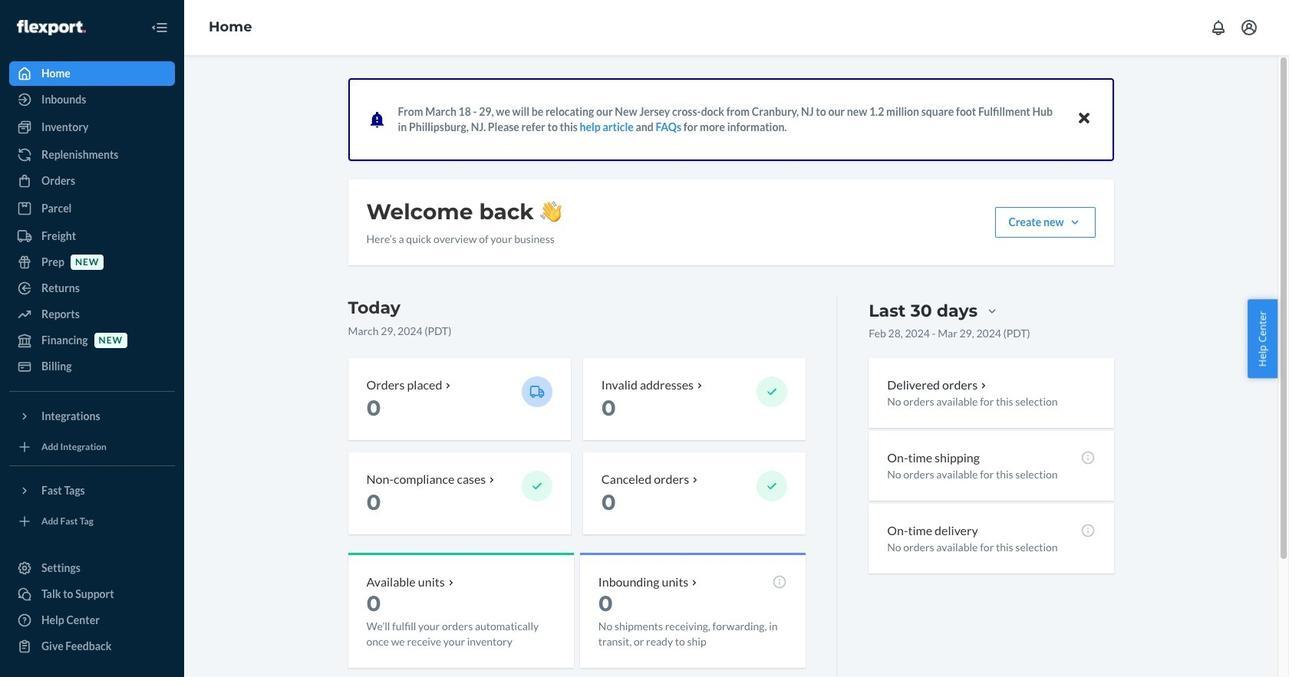 Task type: vqa. For each thing, say whether or not it's contained in the screenshot.
Close image
yes



Task type: locate. For each thing, give the bounding box(es) containing it.
hand-wave emoji image
[[540, 201, 562, 223]]

close navigation image
[[150, 18, 169, 37]]

close image
[[1079, 109, 1089, 128]]



Task type: describe. For each thing, give the bounding box(es) containing it.
open notifications image
[[1209, 18, 1228, 37]]

flexport logo image
[[17, 20, 86, 35]]

open account menu image
[[1240, 18, 1258, 37]]



